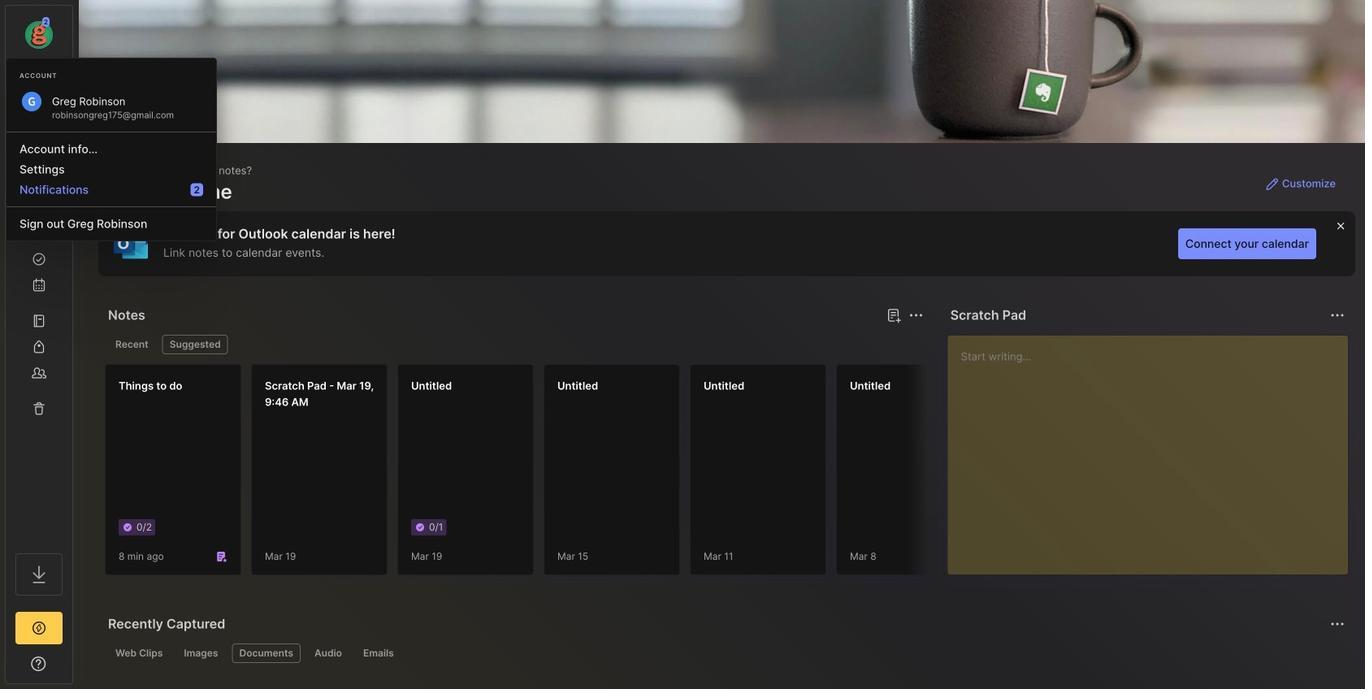Task type: vqa. For each thing, say whether or not it's contained in the screenshot.
New
no



Task type: locate. For each thing, give the bounding box(es) containing it.
tab list
[[108, 335, 921, 354], [108, 644, 1342, 663]]

more actions image
[[1328, 306, 1347, 325]]

0 horizontal spatial more actions field
[[905, 304, 928, 327]]

More actions field
[[905, 304, 928, 327], [1326, 304, 1349, 327]]

tree
[[6, 158, 72, 539]]

row group
[[105, 364, 1365, 585]]

1 horizontal spatial more actions field
[[1326, 304, 1349, 327]]

0 vertical spatial tab list
[[108, 335, 921, 354]]

1 vertical spatial tab list
[[108, 644, 1342, 663]]

upgrade image
[[29, 618, 49, 638]]

main element
[[0, 0, 78, 689]]

2 tab list from the top
[[108, 644, 1342, 663]]

dropdown list menu
[[7, 125, 216, 234]]

click to expand image
[[71, 659, 83, 678]]

tab
[[108, 335, 156, 354], [162, 335, 228, 354], [108, 644, 170, 663], [177, 644, 225, 663], [232, 644, 301, 663], [307, 644, 349, 663], [356, 644, 401, 663]]



Task type: describe. For each thing, give the bounding box(es) containing it.
1 tab list from the top
[[108, 335, 921, 354]]

Account field
[[6, 15, 72, 51]]

2 more actions field from the left
[[1326, 304, 1349, 327]]

tree inside main element
[[6, 158, 72, 539]]

more actions image
[[907, 306, 926, 325]]

home image
[[31, 173, 47, 189]]

WHAT'S NEW field
[[6, 651, 72, 677]]

edit search image
[[29, 80, 49, 100]]

Start writing… text field
[[961, 336, 1347, 561]]

1 more actions field from the left
[[905, 304, 928, 327]]



